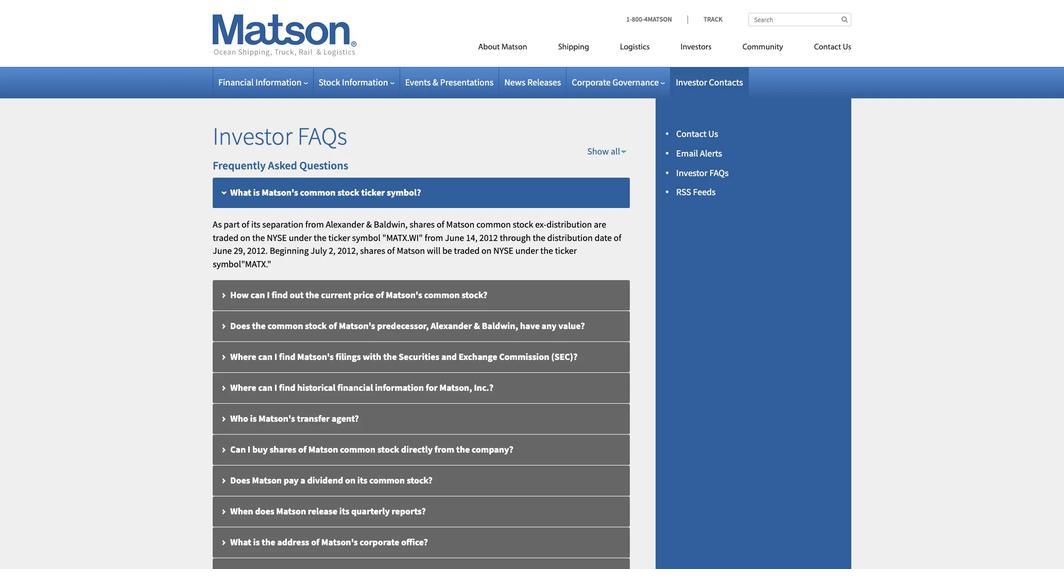 Task type: locate. For each thing, give the bounding box(es) containing it.
2 what from the top
[[230, 536, 251, 548]]

0 vertical spatial contact
[[814, 43, 841, 52]]

2 vertical spatial its
[[339, 505, 350, 517]]

what is matson's common stock ticker symbol? tab
[[213, 178, 630, 209]]

0 horizontal spatial under
[[289, 232, 312, 243]]

1 vertical spatial its
[[357, 474, 368, 486]]

0 horizontal spatial its
[[251, 218, 260, 230]]

baldwin, up "matx.wi"
[[374, 218, 408, 230]]

1 vertical spatial nyse
[[494, 245, 514, 257]]

baldwin, inside as part of its separation from alexander & baldwin, shares of matson common stock ex-distribution are traded on the nyse under the ticker symbol "matx.wi" from june 14, 2012 through the distribution date of june 29, 2012. beginning july 2, 2012, shares of matson will be traded on nyse under the ticker symbol"matx."
[[374, 218, 408, 230]]

date
[[595, 232, 612, 243]]

2 vertical spatial from
[[435, 443, 454, 455]]

the inside where can i find matson's filings with the securities and exchange commission (sec)? tab
[[383, 351, 397, 363]]

ticker inside what is matson's common stock ticker symbol? tab
[[361, 186, 385, 198]]

are
[[594, 218, 606, 230]]

1 horizontal spatial under
[[516, 245, 539, 257]]

contact us link up email alerts link
[[676, 128, 718, 140]]

contact us up email alerts link
[[676, 128, 718, 140]]

1 vertical spatial us
[[709, 128, 718, 140]]

nyse down through
[[494, 245, 514, 257]]

corporate governance
[[572, 76, 659, 88]]

&
[[433, 76, 438, 88], [366, 218, 372, 230], [474, 320, 480, 332]]

1 vertical spatial baldwin,
[[482, 320, 518, 332]]

is inside what is the address of matson's corporate office? tab
[[253, 536, 260, 548]]

contact inside top menu "navigation"
[[814, 43, 841, 52]]

predecessor,
[[377, 320, 429, 332]]

baldwin, inside tab
[[482, 320, 518, 332]]

can for matson's
[[258, 351, 273, 363]]

alexander inside as part of its separation from alexander & baldwin, shares of matson common stock ex-distribution are traded on the nyse under the ticker symbol "matx.wi" from june 14, 2012 through the distribution date of june 29, 2012. beginning july 2, 2012, shares of matson will be traded on nyse under the ticker symbol"matx."
[[326, 218, 365, 230]]

top menu navigation
[[432, 38, 852, 59]]

1 horizontal spatial ticker
[[361, 186, 385, 198]]

does matson pay a dividend on its common stock? tab
[[213, 466, 630, 497]]

1 horizontal spatial its
[[339, 505, 350, 517]]

2 where from the top
[[230, 382, 256, 393]]

0 vertical spatial traded
[[213, 232, 238, 243]]

rss feeds link
[[676, 186, 716, 198]]

price
[[354, 289, 374, 301]]

matson's up the historical
[[297, 351, 334, 363]]

find inside where can i find matson's filings with the securities and exchange commission (sec)? tab
[[279, 351, 295, 363]]

matson right does
[[276, 505, 306, 517]]

news
[[504, 76, 526, 88]]

0 horizontal spatial baldwin,
[[374, 218, 408, 230]]

1 horizontal spatial information
[[342, 76, 388, 88]]

1 vertical spatial what
[[230, 536, 251, 548]]

stock down questions
[[338, 186, 359, 198]]

common up 2012
[[476, 218, 511, 230]]

investor faqs up feeds on the top of page
[[676, 167, 729, 179]]

contact us link down search image
[[799, 38, 852, 59]]

shares right the buy
[[270, 443, 296, 455]]

find inside how can i find out the current price of matson's common stock? tab
[[272, 289, 288, 301]]

2 vertical spatial is
[[253, 536, 260, 548]]

matson inside top menu "navigation"
[[502, 43, 527, 52]]

investors link
[[665, 38, 727, 59]]

corporate governance link
[[572, 76, 665, 88]]

1 vertical spatial investor
[[213, 121, 293, 151]]

does matson pay a dividend on its common stock?
[[230, 474, 433, 486]]

contact
[[814, 43, 841, 52], [676, 128, 707, 140]]

2 does from the top
[[230, 474, 250, 486]]

email alerts
[[676, 147, 722, 159]]

traded
[[213, 232, 238, 243], [454, 245, 480, 257]]

0 vertical spatial does
[[230, 320, 250, 332]]

i for historical
[[274, 382, 277, 393]]

company?
[[472, 443, 514, 455]]

1 vertical spatial does
[[230, 474, 250, 486]]

0 vertical spatial contact us
[[814, 43, 852, 52]]

contact us link
[[799, 38, 852, 59], [676, 128, 718, 140]]

matson image
[[213, 14, 357, 57]]

investor up rss feeds
[[676, 167, 708, 179]]

stock?
[[462, 289, 488, 301], [407, 474, 433, 486]]

0 horizontal spatial contact us link
[[676, 128, 718, 140]]

address
[[277, 536, 309, 548]]

1 vertical spatial can
[[258, 351, 273, 363]]

information right stock
[[342, 76, 388, 88]]

ex-
[[535, 218, 547, 230]]

1 vertical spatial &
[[366, 218, 372, 230]]

contact up email
[[676, 128, 707, 140]]

0 horizontal spatial june
[[213, 245, 232, 257]]

nyse
[[267, 232, 287, 243], [494, 245, 514, 257]]

1 horizontal spatial contact us
[[814, 43, 852, 52]]

0 horizontal spatial contact
[[676, 128, 707, 140]]

find inside "where can i find historical financial information for matson, inc.?" tab
[[279, 382, 295, 393]]

the
[[252, 232, 265, 243], [314, 232, 327, 243], [533, 232, 546, 243], [540, 245, 553, 257], [306, 289, 319, 301], [252, 320, 266, 332], [383, 351, 397, 363], [456, 443, 470, 455], [262, 536, 275, 548]]

& up exchange
[[474, 320, 480, 332]]

0 horizontal spatial shares
[[270, 443, 296, 455]]

does for does the common stock of matson's predecessor, alexander & baldwin, have any value?
[[230, 320, 250, 332]]

from up july
[[305, 218, 324, 230]]

its inside as part of its separation from alexander & baldwin, shares of matson common stock ex-distribution are traded on the nyse under the ticker symbol "matx.wi" from june 14, 2012 through the distribution date of june 29, 2012. beginning july 2, 2012, shares of matson will be traded on nyse under the ticker symbol"matx."
[[251, 218, 260, 230]]

common up does the common stock of matson's predecessor, alexander & baldwin, have any value? tab
[[424, 289, 460, 301]]

2 vertical spatial find
[[279, 382, 295, 393]]

contact down search search field
[[814, 43, 841, 52]]

0 vertical spatial under
[[289, 232, 312, 243]]

what down when
[[230, 536, 251, 548]]

common
[[300, 186, 336, 198], [476, 218, 511, 230], [424, 289, 460, 301], [268, 320, 303, 332], [340, 443, 376, 455], [369, 474, 405, 486]]

alerts
[[700, 147, 722, 159]]

0 vertical spatial find
[[272, 289, 288, 301]]

its up quarterly
[[357, 474, 368, 486]]

shares inside tab
[[270, 443, 296, 455]]

is inside who is matson's transfer agent? tab
[[250, 413, 257, 424]]

matson up '14,'
[[446, 218, 475, 230]]

2 horizontal spatial ticker
[[555, 245, 577, 257]]

0 vertical spatial investor
[[676, 76, 707, 88]]

track link
[[688, 15, 723, 24]]

how can i find out the current price of matson's common stock? tab
[[213, 280, 630, 311]]

1 horizontal spatial contact
[[814, 43, 841, 52]]

contact us inside top menu "navigation"
[[814, 43, 852, 52]]

i
[[267, 289, 270, 301], [274, 351, 277, 363], [274, 382, 277, 393], [248, 443, 251, 455]]

1 horizontal spatial faqs
[[710, 167, 729, 179]]

filings
[[336, 351, 361, 363]]

alexander up symbol on the top left of page
[[326, 218, 365, 230]]

0 vertical spatial us
[[843, 43, 852, 52]]

june up be
[[445, 232, 464, 243]]

2 vertical spatial &
[[474, 320, 480, 332]]

1 vertical spatial is
[[250, 413, 257, 424]]

shares up "matx.wi"
[[410, 218, 435, 230]]

1 horizontal spatial shares
[[360, 245, 385, 257]]

us down search image
[[843, 43, 852, 52]]

under up beginning
[[289, 232, 312, 243]]

2 horizontal spatial &
[[474, 320, 480, 332]]

1 horizontal spatial us
[[843, 43, 852, 52]]

can inside tab
[[258, 382, 273, 393]]

rss feeds
[[676, 186, 716, 198]]

from right directly
[[435, 443, 454, 455]]

Search search field
[[749, 13, 852, 26]]

from inside tab
[[435, 443, 454, 455]]

alexander up and
[[431, 320, 472, 332]]

what is matson's common stock ticker symbol? tab panel
[[213, 218, 630, 271]]

financial
[[218, 76, 254, 88]]

2 vertical spatial can
[[258, 382, 273, 393]]

1 does from the top
[[230, 320, 250, 332]]

is right the who
[[250, 413, 257, 424]]

track
[[704, 15, 723, 24]]

who
[[230, 413, 248, 424]]

email alerts link
[[676, 147, 722, 159]]

events & presentations
[[405, 76, 494, 88]]

matson,
[[440, 382, 472, 393]]

what is the address of matson's corporate office?
[[230, 536, 428, 548]]

1 vertical spatial contact
[[676, 128, 707, 140]]

is down does
[[253, 536, 260, 548]]

14,
[[466, 232, 478, 243]]

0 vertical spatial can
[[251, 289, 265, 301]]

faqs
[[298, 121, 347, 151], [710, 167, 729, 179]]

alexander inside tab
[[431, 320, 472, 332]]

2012.
[[247, 245, 268, 257]]

0 horizontal spatial information
[[256, 76, 302, 88]]

where can i find historical financial information for matson, inc.?
[[230, 382, 494, 393]]

information for financial information
[[256, 76, 302, 88]]

0 vertical spatial investor faqs
[[213, 121, 347, 151]]

from
[[305, 218, 324, 230], [425, 232, 443, 243], [435, 443, 454, 455]]

0 vertical spatial ticker
[[361, 186, 385, 198]]

matson's up the buy
[[259, 413, 295, 424]]

1 horizontal spatial baldwin,
[[482, 320, 518, 332]]

its right release
[[339, 505, 350, 517]]

information right financial
[[256, 76, 302, 88]]

securities
[[399, 351, 440, 363]]

does
[[230, 320, 250, 332], [230, 474, 250, 486]]

investor faqs
[[213, 121, 347, 151], [676, 167, 729, 179]]

stock up through
[[513, 218, 533, 230]]

of right part
[[242, 218, 249, 230]]

nyse down separation
[[267, 232, 287, 243]]

matson right about
[[502, 43, 527, 52]]

1 what from the top
[[230, 186, 251, 198]]

us
[[843, 43, 852, 52], [709, 128, 718, 140]]

shipping link
[[543, 38, 605, 59]]

1 information from the left
[[256, 76, 302, 88]]

investor for investor faqs link
[[676, 167, 708, 179]]

is
[[253, 186, 260, 198], [250, 413, 257, 424], [253, 536, 260, 548]]

financial information
[[218, 76, 302, 88]]

2 vertical spatial investor
[[676, 167, 708, 179]]

stock down current
[[305, 320, 327, 332]]

can i buy shares of matson common stock directly from the company? tab
[[213, 435, 630, 466]]

2 vertical spatial on
[[345, 474, 356, 486]]

investor up frequently
[[213, 121, 293, 151]]

& right events on the top left of page
[[433, 76, 438, 88]]

june
[[445, 232, 464, 243], [213, 245, 232, 257]]

0 vertical spatial what
[[230, 186, 251, 198]]

& up symbol on the top left of page
[[366, 218, 372, 230]]

1 where from the top
[[230, 351, 256, 363]]

investor faqs up asked
[[213, 121, 347, 151]]

1-
[[626, 15, 632, 24]]

information
[[375, 382, 424, 393]]

does down "how"
[[230, 320, 250, 332]]

us inside top menu "navigation"
[[843, 43, 852, 52]]

0 vertical spatial its
[[251, 218, 260, 230]]

us up alerts on the top right of the page
[[709, 128, 718, 140]]

2 horizontal spatial on
[[482, 245, 492, 257]]

on down 2012
[[482, 245, 492, 257]]

0 horizontal spatial faqs
[[298, 121, 347, 151]]

directly
[[401, 443, 433, 455]]

1 horizontal spatial nyse
[[494, 245, 514, 257]]

1 vertical spatial stock?
[[407, 474, 433, 486]]

symbol?
[[387, 186, 421, 198]]

traded down '14,'
[[454, 245, 480, 257]]

shares down symbol on the top left of page
[[360, 245, 385, 257]]

2 information from the left
[[342, 76, 388, 88]]

about matson link
[[463, 38, 543, 59]]

1 horizontal spatial stock?
[[462, 289, 488, 301]]

0 horizontal spatial alexander
[[326, 218, 365, 230]]

contact us down search image
[[814, 43, 852, 52]]

faqs up questions
[[298, 121, 347, 151]]

stock
[[338, 186, 359, 198], [513, 218, 533, 230], [305, 320, 327, 332], [377, 443, 399, 455]]

2 horizontal spatial shares
[[410, 218, 435, 230]]

will
[[427, 245, 441, 257]]

1 vertical spatial investor faqs
[[676, 167, 729, 179]]

0 horizontal spatial &
[[366, 218, 372, 230]]

matson up dividend
[[308, 443, 338, 455]]

and
[[441, 351, 457, 363]]

where inside tab
[[230, 351, 256, 363]]

1 horizontal spatial investor faqs
[[676, 167, 729, 179]]

4matson
[[645, 15, 672, 24]]

faqs down alerts on the top right of the page
[[710, 167, 729, 179]]

is for what is matson's common stock ticker symbol?
[[253, 186, 260, 198]]

what down frequently
[[230, 186, 251, 198]]

news releases
[[504, 76, 561, 88]]

on right dividend
[[345, 474, 356, 486]]

where for where can i find historical financial information for matson, inc.?
[[230, 382, 256, 393]]

None search field
[[749, 13, 852, 26]]

is inside what is matson's common stock ticker symbol? tab
[[253, 186, 260, 198]]

information
[[256, 76, 302, 88], [342, 76, 388, 88]]

0 horizontal spatial stock?
[[407, 474, 433, 486]]

0 vertical spatial is
[[253, 186, 260, 198]]

0 vertical spatial nyse
[[267, 232, 287, 243]]

historical
[[297, 382, 336, 393]]

2012,
[[338, 245, 358, 257]]

2 vertical spatial shares
[[270, 443, 296, 455]]

traded down part
[[213, 232, 238, 243]]

0 vertical spatial where
[[230, 351, 256, 363]]

1 vertical spatial contact us link
[[676, 128, 718, 140]]

1 horizontal spatial alexander
[[431, 320, 472, 332]]

& inside tab
[[474, 320, 480, 332]]

its
[[251, 218, 260, 230], [357, 474, 368, 486], [339, 505, 350, 517]]

distribution left are
[[547, 218, 592, 230]]

of
[[242, 218, 249, 230], [437, 218, 444, 230], [614, 232, 622, 243], [387, 245, 395, 257], [376, 289, 384, 301], [329, 320, 337, 332], [298, 443, 307, 455], [311, 536, 320, 548]]

baldwin, left have
[[482, 320, 518, 332]]

1 vertical spatial alexander
[[431, 320, 472, 332]]

june left 29,
[[213, 245, 232, 257]]

0 vertical spatial baldwin,
[[374, 218, 408, 230]]

with
[[363, 351, 381, 363]]

under down through
[[516, 245, 539, 257]]

events & presentations link
[[405, 76, 494, 88]]

i inside tab
[[274, 382, 277, 393]]

office?
[[401, 536, 428, 548]]

0 vertical spatial contact us link
[[799, 38, 852, 59]]

its right part
[[251, 218, 260, 230]]

(sec)?
[[551, 351, 578, 363]]

releases
[[528, 76, 561, 88]]

0 vertical spatial alexander
[[326, 218, 365, 230]]

financial information link
[[218, 76, 308, 88]]

frequently
[[213, 158, 266, 173]]

0 horizontal spatial contact us
[[676, 128, 718, 140]]

investor for investor contacts link
[[676, 76, 707, 88]]

1 horizontal spatial on
[[345, 474, 356, 486]]

where inside tab
[[230, 382, 256, 393]]

distribution left date
[[547, 232, 593, 243]]

on up 29,
[[240, 232, 250, 243]]

is for who is matson's transfer agent?
[[250, 413, 257, 424]]

common down out
[[268, 320, 303, 332]]

29,
[[234, 245, 245, 257]]

does up when
[[230, 474, 250, 486]]

where for where can i find matson's filings with the securities and exchange commission (sec)?
[[230, 351, 256, 363]]

0 horizontal spatial on
[[240, 232, 250, 243]]

0 horizontal spatial ticker
[[328, 232, 350, 243]]

0 horizontal spatial nyse
[[267, 232, 287, 243]]

under
[[289, 232, 312, 243], [516, 245, 539, 257]]

0 vertical spatial on
[[240, 232, 250, 243]]

from up will on the left top of the page
[[425, 232, 443, 243]]

tab
[[213, 558, 630, 569]]

is down frequently
[[253, 186, 260, 198]]

investor down the investors link
[[676, 76, 707, 88]]

stock left directly
[[377, 443, 399, 455]]

of down "matx.wi"
[[387, 245, 395, 257]]

1 vertical spatial ticker
[[328, 232, 350, 243]]



Task type: describe. For each thing, give the bounding box(es) containing it.
of right price
[[376, 289, 384, 301]]

the inside does the common stock of matson's predecessor, alexander & baldwin, have any value? tab
[[252, 320, 266, 332]]

2012
[[480, 232, 498, 243]]

0 horizontal spatial investor faqs
[[213, 121, 347, 151]]

dividend
[[307, 474, 343, 486]]

can for out
[[251, 289, 265, 301]]

corporate
[[360, 536, 399, 548]]

is for what is the address of matson's corporate office?
[[253, 536, 260, 548]]

corporate
[[572, 76, 611, 88]]

email
[[676, 147, 698, 159]]

what is matson's common stock ticker symbol?
[[230, 186, 421, 198]]

can i buy shares of matson common stock directly from the company?
[[230, 443, 514, 455]]

how
[[230, 289, 249, 301]]

quarterly
[[351, 505, 390, 517]]

through
[[500, 232, 531, 243]]

does for does matson pay a dividend on its common stock?
[[230, 474, 250, 486]]

0 vertical spatial faqs
[[298, 121, 347, 151]]

matson's down when does matson release its quarterly reports?
[[321, 536, 358, 548]]

any
[[542, 320, 557, 332]]

1-800-4matson
[[626, 15, 672, 24]]

1 vertical spatial june
[[213, 245, 232, 257]]

1 vertical spatial under
[[516, 245, 539, 257]]

of right address
[[311, 536, 320, 548]]

when does matson release its quarterly reports? tab
[[213, 497, 630, 527]]

july
[[311, 245, 327, 257]]

as
[[213, 218, 222, 230]]

commission
[[499, 351, 550, 363]]

have
[[520, 320, 540, 332]]

0 horizontal spatial traded
[[213, 232, 238, 243]]

1 vertical spatial contact us
[[676, 128, 718, 140]]

out
[[290, 289, 304, 301]]

about
[[478, 43, 500, 52]]

separation
[[262, 218, 304, 230]]

the inside how can i find out the current price of matson's common stock? tab
[[306, 289, 319, 301]]

feeds
[[693, 186, 716, 198]]

release
[[308, 505, 338, 517]]

show
[[587, 145, 609, 157]]

0 vertical spatial stock?
[[462, 289, 488, 301]]

investor contacts link
[[676, 76, 743, 88]]

does the common stock of matson's predecessor, alexander & baldwin, have any value?
[[230, 320, 585, 332]]

matson down "matx.wi"
[[397, 245, 425, 257]]

2 vertical spatial ticker
[[555, 245, 577, 257]]

where can i find matson's filings with the securities and exchange commission (sec)? tab
[[213, 342, 630, 373]]

inc.?
[[474, 382, 494, 393]]

matson's down asked
[[262, 186, 298, 198]]

1 vertical spatial shares
[[360, 245, 385, 257]]

common down agent?
[[340, 443, 376, 455]]

investors
[[681, 43, 712, 52]]

all
[[611, 145, 620, 157]]

news releases link
[[504, 76, 561, 88]]

1 vertical spatial on
[[482, 245, 492, 257]]

what for what is matson's common stock ticker symbol?
[[230, 186, 251, 198]]

be
[[442, 245, 452, 257]]

1 vertical spatial from
[[425, 232, 443, 243]]

matson's down how can i find out the current price of matson's common stock?
[[339, 320, 375, 332]]

presentations
[[440, 76, 494, 88]]

how can i find out the current price of matson's common stock?
[[230, 289, 488, 301]]

beginning
[[270, 245, 309, 257]]

on inside does matson pay a dividend on its common stock? tab
[[345, 474, 356, 486]]

when
[[230, 505, 253, 517]]

& inside as part of its separation from alexander & baldwin, shares of matson common stock ex-distribution are traded on the nyse under the ticker symbol "matx.wi" from june 14, 2012 through the distribution date of june 29, 2012. beginning july 2, 2012, shares of matson will be traded on nyse under the ticker symbol"matx."
[[366, 218, 372, 230]]

shipping
[[558, 43, 589, 52]]

does
[[255, 505, 274, 517]]

search image
[[842, 16, 848, 23]]

of right date
[[614, 232, 622, 243]]

about matson
[[478, 43, 527, 52]]

2,
[[329, 245, 336, 257]]

1-800-4matson link
[[626, 15, 688, 24]]

can
[[230, 443, 246, 455]]

0 vertical spatial from
[[305, 218, 324, 230]]

can for historical
[[258, 382, 273, 393]]

find for out
[[272, 289, 288, 301]]

of up a
[[298, 443, 307, 455]]

the inside what is the address of matson's corporate office? tab
[[262, 536, 275, 548]]

of down current
[[329, 320, 337, 332]]

common down questions
[[300, 186, 336, 198]]

common down can i buy shares of matson common stock directly from the company?
[[369, 474, 405, 486]]

a
[[301, 474, 305, 486]]

stock inside as part of its separation from alexander & baldwin, shares of matson common stock ex-distribution are traded on the nyse under the ticker symbol "matx.wi" from june 14, 2012 through the distribution date of june 29, 2012. beginning july 2, 2012, shares of matson will be traded on nyse under the ticker symbol"matx."
[[513, 218, 533, 230]]

i for out
[[267, 289, 270, 301]]

logistics link
[[605, 38, 665, 59]]

financial
[[337, 382, 373, 393]]

current
[[321, 289, 352, 301]]

1 vertical spatial faqs
[[710, 167, 729, 179]]

find for historical
[[279, 382, 295, 393]]

buy
[[252, 443, 268, 455]]

who is matson's transfer agent? tab
[[213, 404, 630, 435]]

the inside can i buy shares of matson common stock directly from the company? tab
[[456, 443, 470, 455]]

show all link
[[213, 144, 630, 159]]

does the common stock of matson's predecessor, alexander & baldwin, have any value? tab
[[213, 311, 630, 342]]

investor faqs link
[[676, 167, 729, 179]]

what for what is the address of matson's corporate office?
[[230, 536, 251, 548]]

part
[[224, 218, 240, 230]]

events
[[405, 76, 431, 88]]

1 horizontal spatial june
[[445, 232, 464, 243]]

800-
[[632, 15, 645, 24]]

1 vertical spatial traded
[[454, 245, 480, 257]]

common inside as part of its separation from alexander & baldwin, shares of matson common stock ex-distribution are traded on the nyse under the ticker symbol "matx.wi" from june 14, 2012 through the distribution date of june 29, 2012. beginning july 2, 2012, shares of matson will be traded on nyse under the ticker symbol"matx."
[[476, 218, 511, 230]]

who is matson's transfer agent?
[[230, 413, 359, 424]]

when does matson release its quarterly reports?
[[230, 505, 426, 517]]

symbol
[[352, 232, 381, 243]]

matson's up predecessor, on the bottom left of the page
[[386, 289, 422, 301]]

0 horizontal spatial us
[[709, 128, 718, 140]]

what is the address of matson's corporate office? tab
[[213, 527, 630, 558]]

show all frequently asked questions
[[213, 145, 620, 173]]

investor contacts
[[676, 76, 743, 88]]

questions
[[299, 158, 348, 173]]

matson left pay
[[252, 474, 282, 486]]

stock information
[[319, 76, 388, 88]]

where can i find matson's filings with the securities and exchange commission (sec)?
[[230, 351, 578, 363]]

0 vertical spatial distribution
[[547, 218, 592, 230]]

logistics
[[620, 43, 650, 52]]

find for matson's
[[279, 351, 295, 363]]

i for matson's
[[274, 351, 277, 363]]

contacts
[[709, 76, 743, 88]]

symbol"matx."
[[213, 258, 271, 270]]

community
[[743, 43, 783, 52]]

stock
[[319, 76, 340, 88]]

"matx.wi"
[[382, 232, 423, 243]]

0 vertical spatial shares
[[410, 218, 435, 230]]

as part of its separation from alexander & baldwin, shares of matson common stock ex-distribution are traded on the nyse under the ticker symbol "matx.wi" from june 14, 2012 through the distribution date of june 29, 2012. beginning july 2, 2012, shares of matson will be traded on nyse under the ticker symbol"matx."
[[213, 218, 622, 270]]

of up be
[[437, 218, 444, 230]]

1 horizontal spatial contact us link
[[799, 38, 852, 59]]

information for stock information
[[342, 76, 388, 88]]

1 vertical spatial distribution
[[547, 232, 593, 243]]

for
[[426, 382, 438, 393]]

1 horizontal spatial &
[[433, 76, 438, 88]]

where can i find historical financial information for matson, inc.? tab
[[213, 373, 630, 404]]

governance
[[613, 76, 659, 88]]



Task type: vqa. For each thing, say whether or not it's contained in the screenshot.
As part of its separation from Alexander & Baldwin, shares of Matson common stock ex-distribution are traded on the NYSE under the ticker symbol "MATX.WI" from June 14, 2012 through the distribution date of June 29, 2012. Beginning July 2, 2012, shares of Matson will be traded on NYSE under the ticker symbol"MATX."
yes



